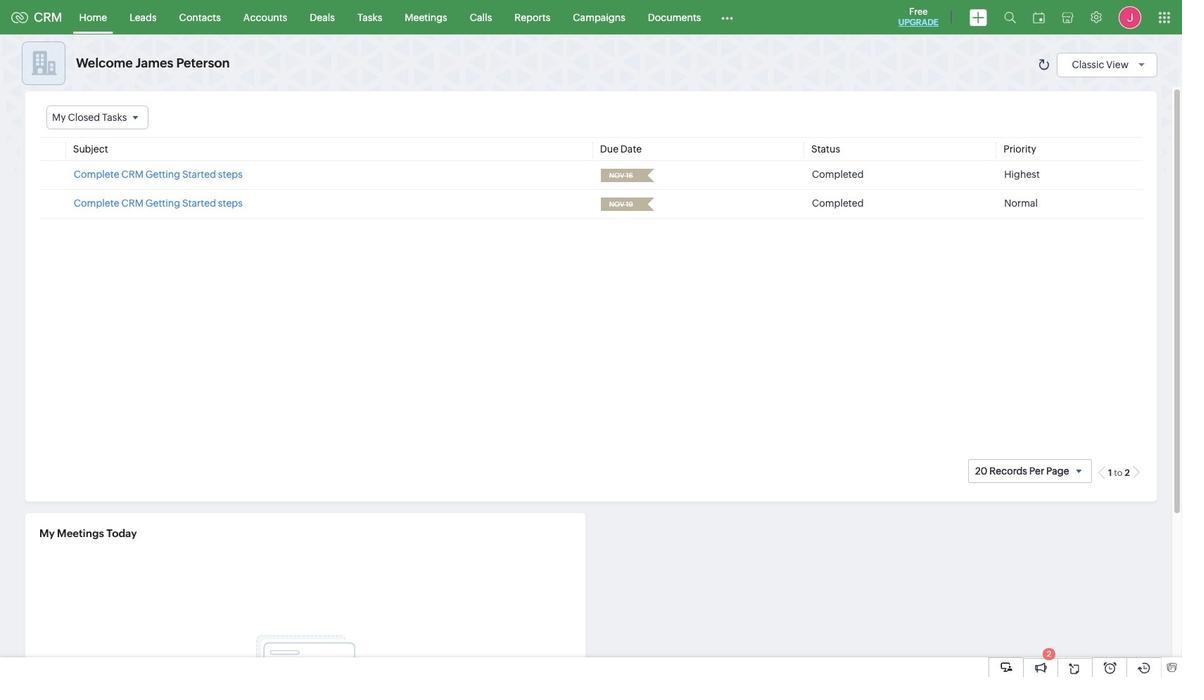 Task type: vqa. For each thing, say whether or not it's contained in the screenshot.
Contacts image
no



Task type: locate. For each thing, give the bounding box(es) containing it.
calendar image
[[1033, 12, 1045, 23]]

Other Modules field
[[712, 6, 743, 28]]

profile element
[[1110, 0, 1150, 34]]

search element
[[996, 0, 1024, 34]]

logo image
[[11, 12, 28, 23]]

None field
[[46, 106, 149, 130], [605, 169, 638, 182], [605, 198, 638, 211], [46, 106, 149, 130], [605, 169, 638, 182], [605, 198, 638, 211]]



Task type: describe. For each thing, give the bounding box(es) containing it.
search image
[[1004, 11, 1016, 23]]

profile image
[[1119, 6, 1141, 28]]

create menu image
[[970, 9, 987, 26]]

create menu element
[[961, 0, 996, 34]]



